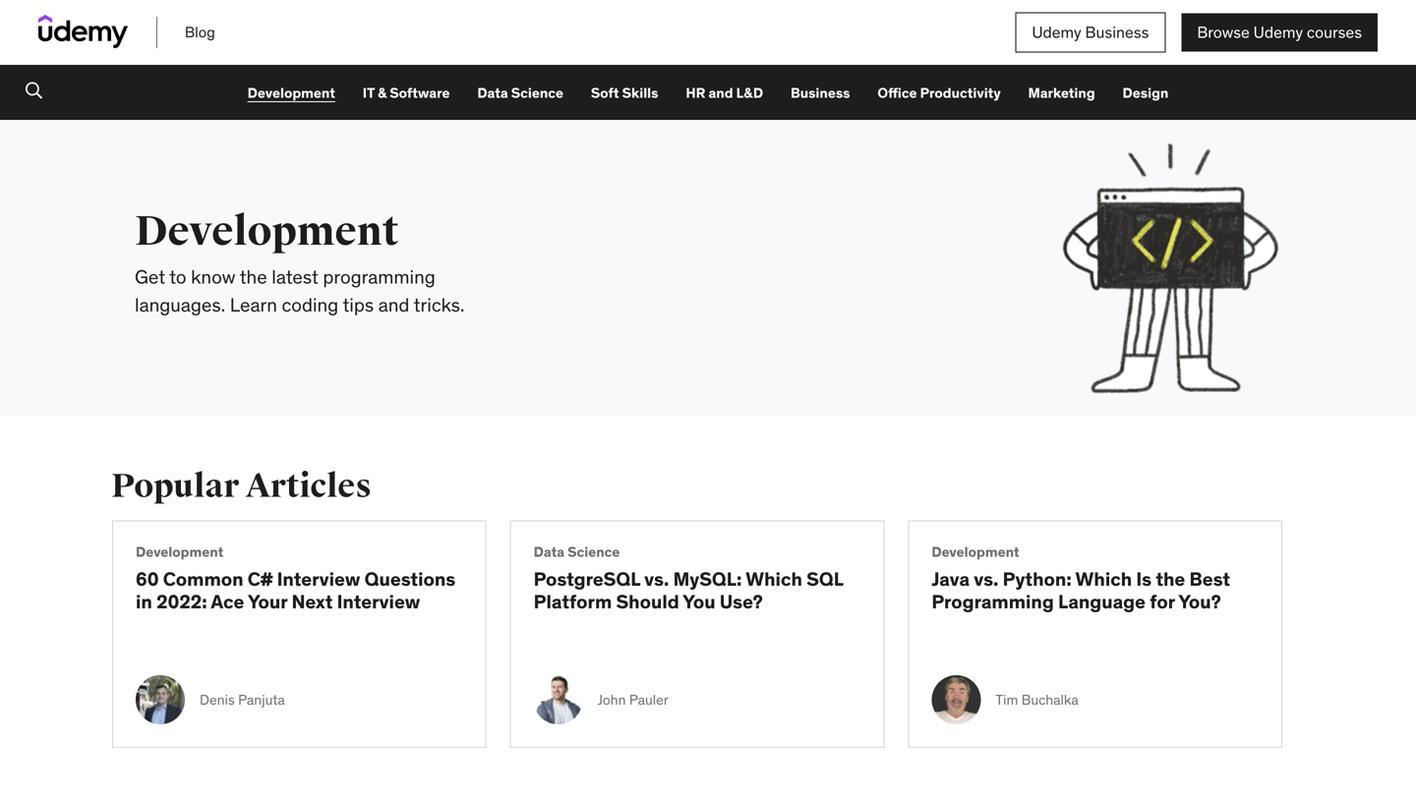 Task type: describe. For each thing, give the bounding box(es) containing it.
development for development 60 common c# interview questions in 2022: ace your next interview
[[136, 544, 224, 561]]

john pauler
[[598, 692, 669, 710]]

you?
[[1179, 590, 1222, 614]]

marketing link
[[1029, 84, 1096, 102]]

data science postgresql vs. mysql: which sql platform should you use?
[[534, 544, 844, 614]]

development java vs. python: which is the best programming language for you?
[[932, 544, 1231, 614]]

you
[[683, 590, 716, 614]]

and inside development get to know the latest programming languages. learn coding tips and tricks.
[[379, 293, 410, 317]]

office productivity link
[[878, 84, 1001, 102]]

postgresql vs. mysql: which sql platform should you use? link
[[534, 568, 861, 636]]

60
[[136, 568, 159, 592]]

office
[[878, 84, 918, 102]]

productivity
[[921, 84, 1001, 102]]

language
[[1059, 590, 1146, 614]]

data for data science postgresql vs. mysql: which sql platform should you use?
[[534, 544, 565, 561]]

science for data science postgresql vs. mysql: which sql platform should you use?
[[568, 544, 620, 561]]

panjuta
[[238, 692, 285, 710]]

courses
[[1308, 22, 1363, 42]]

2 udemy from the left
[[1254, 22, 1304, 42]]

denis panjuta
[[200, 692, 285, 710]]

browse udemy courses
[[1198, 22, 1363, 42]]

common
[[163, 568, 244, 592]]

which inside development java vs. python: which is the best programming language for you?
[[1076, 568, 1133, 592]]

next
[[292, 590, 333, 614]]

udemy image
[[38, 12, 128, 51]]

c#
[[248, 568, 273, 592]]

browse udemy courses link
[[1182, 13, 1379, 52]]

platform
[[534, 590, 612, 614]]

sql
[[807, 568, 844, 592]]

vs. inside "data science postgresql vs. mysql: which sql platform should you use?"
[[645, 568, 669, 592]]

java vs. python: which is the best programming language for you? link
[[932, 568, 1259, 636]]

popular
[[111, 466, 239, 507]]

1 udemy from the left
[[1032, 22, 1082, 42]]

coding
[[282, 293, 339, 317]]

udemy business link
[[1016, 12, 1166, 53]]

interview right next
[[337, 590, 420, 614]]

should
[[616, 590, 680, 614]]

tricks.
[[414, 293, 465, 317]]

2022:
[[157, 590, 207, 614]]

is
[[1137, 568, 1152, 592]]

hr and l&d
[[686, 84, 764, 102]]

vs. inside development java vs. python: which is the best programming language for you?
[[974, 568, 999, 592]]

blog link
[[185, 23, 215, 42]]

tim buchalka
[[996, 692, 1079, 710]]

1 vertical spatial business
[[791, 84, 851, 102]]

software
[[390, 84, 450, 102]]

design
[[1123, 84, 1169, 102]]

development 60 common c# interview questions in 2022: ace your next interview
[[136, 544, 456, 614]]

science for data science
[[511, 84, 564, 102]]

ace
[[211, 590, 244, 614]]

popular articles
[[111, 466, 372, 507]]

l&d
[[737, 84, 764, 102]]

to
[[169, 265, 187, 289]]

browse
[[1198, 22, 1250, 42]]

development for development
[[248, 84, 335, 102]]

get
[[135, 265, 165, 289]]

it
[[363, 84, 375, 102]]

python:
[[1003, 568, 1072, 592]]



Task type: vqa. For each thing, say whether or not it's contained in the screenshot.
Read
no



Task type: locate. For each thing, give the bounding box(es) containing it.
development for development java vs. python: which is the best programming language for you?
[[932, 544, 1020, 561]]

learn
[[230, 293, 277, 317]]

udemy
[[1032, 22, 1082, 42], [1254, 22, 1304, 42]]

languages.
[[135, 293, 225, 317]]

&
[[378, 84, 387, 102]]

1 horizontal spatial data
[[534, 544, 565, 561]]

business inside "udemy business" link
[[1086, 22, 1150, 42]]

development inside development java vs. python: which is the best programming language for you?
[[932, 544, 1020, 561]]

the inside development get to know the latest programming languages. learn coding tips and tricks.
[[240, 265, 267, 289]]

blog
[[185, 23, 215, 42]]

marketing
[[1029, 84, 1096, 102]]

0 vertical spatial and
[[709, 84, 734, 102]]

which left sql
[[746, 568, 803, 592]]

buchalka
[[1022, 692, 1079, 710]]

1 vertical spatial the
[[1156, 568, 1186, 592]]

0 horizontal spatial vs.
[[645, 568, 669, 592]]

1 vertical spatial and
[[379, 293, 410, 317]]

60 common c# interview questions in 2022: ace your next interview link
[[136, 568, 463, 636]]

1 vertical spatial data
[[534, 544, 565, 561]]

development link
[[248, 84, 335, 102]]

office productivity
[[878, 84, 1001, 102]]

1 horizontal spatial which
[[1076, 568, 1133, 592]]

which left is
[[1076, 568, 1133, 592]]

denis
[[200, 692, 235, 710]]

1 horizontal spatial udemy
[[1254, 22, 1304, 42]]

1 horizontal spatial and
[[709, 84, 734, 102]]

0 horizontal spatial which
[[746, 568, 803, 592]]

hr
[[686, 84, 706, 102]]

0 horizontal spatial science
[[511, 84, 564, 102]]

interview
[[277, 568, 361, 592], [337, 590, 420, 614]]

soft skills link
[[591, 84, 659, 102]]

and
[[709, 84, 734, 102], [379, 293, 410, 317]]

the up learn
[[240, 265, 267, 289]]

1 horizontal spatial the
[[1156, 568, 1186, 592]]

1 vs. from the left
[[645, 568, 669, 592]]

skills
[[623, 84, 659, 102]]

business
[[1086, 22, 1150, 42], [791, 84, 851, 102]]

development for development get to know the latest programming languages. learn coding tips and tricks.
[[135, 206, 399, 257]]

pauler
[[630, 692, 669, 710]]

hr and l&d link
[[686, 84, 764, 102]]

business right l&d
[[791, 84, 851, 102]]

in
[[136, 590, 152, 614]]

vs.
[[645, 568, 669, 592], [974, 568, 999, 592]]

1 vertical spatial science
[[568, 544, 620, 561]]

vs. left you
[[645, 568, 669, 592]]

1 horizontal spatial science
[[568, 544, 620, 561]]

science
[[511, 84, 564, 102], [568, 544, 620, 561]]

data science link
[[478, 84, 564, 102]]

it & software link
[[363, 84, 450, 102]]

0 vertical spatial the
[[240, 265, 267, 289]]

design link
[[1123, 84, 1169, 102]]

0 horizontal spatial the
[[240, 265, 267, 289]]

data up postgresql
[[534, 544, 565, 561]]

questions
[[365, 568, 456, 592]]

it & software
[[363, 84, 450, 102]]

postgresql
[[534, 568, 641, 592]]

the
[[240, 265, 267, 289], [1156, 568, 1186, 592]]

which
[[746, 568, 803, 592], [1076, 568, 1133, 592]]

data right software
[[478, 84, 508, 102]]

use?
[[720, 590, 763, 614]]

best
[[1190, 568, 1231, 592]]

science inside "data science postgresql vs. mysql: which sql platform should you use?"
[[568, 544, 620, 561]]

tim
[[996, 692, 1019, 710]]

programming
[[932, 590, 1055, 614]]

0 vertical spatial business
[[1086, 22, 1150, 42]]

0 horizontal spatial business
[[791, 84, 851, 102]]

science left soft
[[511, 84, 564, 102]]

udemy business
[[1032, 22, 1150, 42]]

data
[[478, 84, 508, 102], [534, 544, 565, 561]]

data for data science
[[478, 84, 508, 102]]

0 horizontal spatial udemy
[[1032, 22, 1082, 42]]

development up common
[[136, 544, 224, 561]]

development left it
[[248, 84, 335, 102]]

0 vertical spatial science
[[511, 84, 564, 102]]

which inside "data science postgresql vs. mysql: which sql platform should you use?"
[[746, 568, 803, 592]]

and down the programming
[[379, 293, 410, 317]]

2 which from the left
[[1076, 568, 1133, 592]]

1 horizontal spatial vs.
[[974, 568, 999, 592]]

science up postgresql
[[568, 544, 620, 561]]

soft
[[591, 84, 619, 102]]

know
[[191, 265, 236, 289]]

development inside development 60 common c# interview questions in 2022: ace your next interview
[[136, 544, 224, 561]]

data inside "data science postgresql vs. mysql: which sql platform should you use?"
[[534, 544, 565, 561]]

development up java
[[932, 544, 1020, 561]]

business link
[[791, 84, 851, 102]]

articles
[[246, 466, 372, 507]]

for
[[1150, 590, 1176, 614]]

0 vertical spatial data
[[478, 84, 508, 102]]

and right hr
[[709, 84, 734, 102]]

udemy up marketing link
[[1032, 22, 1082, 42]]

data science
[[478, 84, 564, 102]]

vs. right java
[[974, 568, 999, 592]]

soft skills
[[591, 84, 659, 102]]

tips
[[343, 293, 374, 317]]

development up latest
[[135, 206, 399, 257]]

the right is
[[1156, 568, 1186, 592]]

1 which from the left
[[746, 568, 803, 592]]

your
[[248, 590, 288, 614]]

1 horizontal spatial business
[[1086, 22, 1150, 42]]

Search text field
[[0, 65, 59, 120]]

udemy right browse on the top of the page
[[1254, 22, 1304, 42]]

development inside development get to know the latest programming languages. learn coding tips and tricks.
[[135, 206, 399, 257]]

0 horizontal spatial and
[[379, 293, 410, 317]]

development
[[248, 84, 335, 102], [135, 206, 399, 257], [136, 544, 224, 561], [932, 544, 1020, 561]]

business up design
[[1086, 22, 1150, 42]]

latest
[[272, 265, 319, 289]]

search icon image
[[26, 81, 42, 100]]

0 horizontal spatial data
[[478, 84, 508, 102]]

john
[[598, 692, 626, 710]]

programming
[[323, 265, 436, 289]]

the inside development java vs. python: which is the best programming language for you?
[[1156, 568, 1186, 592]]

mysql:
[[674, 568, 742, 592]]

development get to know the latest programming languages. learn coding tips and tricks.
[[135, 206, 465, 317]]

interview right c#
[[277, 568, 361, 592]]

java
[[932, 568, 970, 592]]

2 vs. from the left
[[974, 568, 999, 592]]



